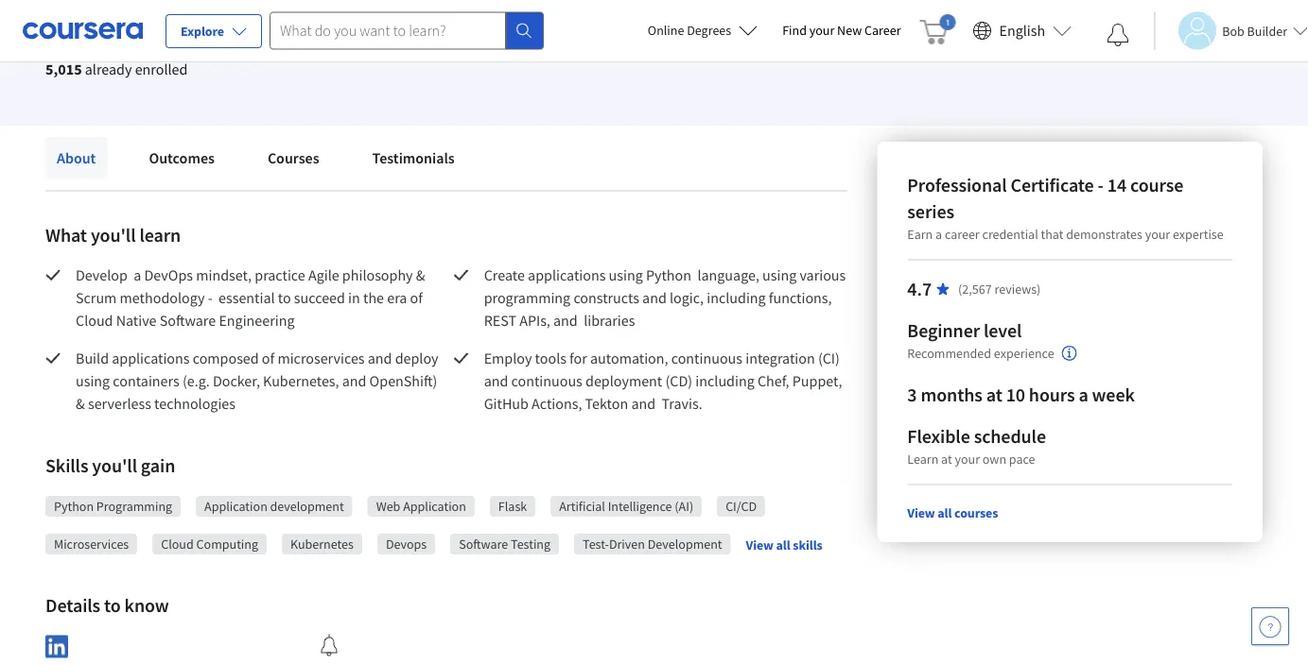 Task type: describe. For each thing, give the bounding box(es) containing it.
openshift)
[[369, 372, 437, 391]]

- inside develop  a devops mindset, practice agile philosophy & scrum methodology -  essential to succeed in the era of cloud native software engineering
[[208, 288, 212, 307]]

applications for using
[[112, 349, 190, 368]]

microservices
[[54, 536, 129, 553]]

language,
[[697, 266, 759, 285]]

technologies
[[154, 394, 236, 413]]

already
[[85, 60, 132, 79]]

composed
[[193, 349, 259, 368]]

tools
[[535, 349, 566, 368]]

months
[[921, 384, 983, 407]]

you'll for what
[[91, 224, 136, 247]]

14
[[1107, 174, 1127, 197]]

financial
[[214, 17, 264, 34]]

earn
[[907, 226, 933, 243]]

driven
[[609, 536, 645, 553]]

recommended experience
[[907, 346, 1054, 363]]

rest
[[484, 311, 516, 330]]

for
[[569, 349, 587, 368]]

english
[[999, 21, 1045, 40]]

2 application from the left
[[403, 498, 466, 515]]

your inside the professional certificate - 14 course series earn a career credential that demonstrates your expertise
[[1145, 226, 1170, 243]]

actions,
[[532, 394, 582, 413]]

including inside create applications using python  language, using various programming constructs and logic, including functions, rest apis, and  libraries
[[707, 288, 766, 307]]

chef,
[[758, 372, 789, 391]]

hours
[[1029, 384, 1075, 407]]

at inside the flexible schedule learn at your own pace
[[941, 451, 952, 468]]

demonstrates
[[1066, 226, 1142, 243]]

degrees
[[687, 22, 731, 39]]

- inside the professional certificate - 14 course series earn a career credential that demonstrates your expertise
[[1098, 174, 1104, 197]]

cloud inside develop  a devops mindset, practice agile philosophy & scrum methodology -  essential to succeed in the era of cloud native software engineering
[[76, 311, 113, 330]]

reviews)
[[994, 281, 1041, 298]]

constructs
[[574, 288, 639, 307]]

information about difficulty level pre-requisites. image
[[1062, 346, 1077, 361]]

enrolled
[[135, 60, 188, 79]]

of inside develop  a devops mindset, practice agile philosophy & scrum methodology -  essential to succeed in the era of cloud native software engineering
[[410, 288, 423, 307]]

logic,
[[670, 288, 704, 307]]

the
[[363, 288, 384, 307]]

(e.g.
[[182, 372, 210, 391]]

available
[[288, 17, 339, 34]]

scrum
[[76, 288, 117, 307]]

credential
[[982, 226, 1038, 243]]

view all courses link
[[907, 505, 998, 522]]

expertise
[[1173, 226, 1224, 243]]

pace
[[1009, 451, 1035, 468]]

native
[[116, 311, 157, 330]]

1 vertical spatial software
[[459, 536, 508, 553]]

and down deployment
[[631, 394, 656, 413]]

1 horizontal spatial at
[[986, 384, 1002, 407]]

including inside employ tools for automation, continuous integration (ci) and continuous deployment (cd) including chef, puppet, github actions, tekton and  travis.
[[695, 372, 755, 391]]

flask
[[498, 498, 527, 515]]

develop
[[76, 266, 128, 285]]

methodology
[[120, 288, 205, 307]]

0 vertical spatial your
[[809, 22, 834, 39]]

programming
[[484, 288, 571, 307]]

view all skills button
[[746, 536, 823, 555]]

you'll for skills
[[92, 454, 137, 478]]

that
[[1041, 226, 1064, 243]]

functions,
[[769, 288, 832, 307]]

3 months at 10 hours a week
[[907, 384, 1135, 407]]

kubernetes,
[[263, 372, 339, 391]]

bob builder
[[1222, 22, 1287, 39]]

courses
[[268, 148, 319, 167]]

courses link
[[256, 137, 331, 179]]

about
[[57, 148, 96, 167]]

deployment
[[585, 372, 662, 391]]

starts
[[88, 15, 119, 30]]

what
[[45, 224, 87, 247]]

schedule
[[974, 425, 1046, 449]]

agile
[[308, 266, 339, 285]]

0 vertical spatial continuous
[[671, 349, 742, 368]]

mindset,
[[196, 266, 252, 285]]

find
[[782, 22, 807, 39]]

english button
[[965, 0, 1079, 61]]

containers
[[113, 372, 179, 391]]

intelligence
[[608, 498, 672, 515]]

bob builder button
[[1154, 12, 1308, 50]]

what you'll learn
[[45, 224, 181, 247]]

view all courses
[[907, 505, 998, 522]]

details
[[45, 594, 100, 618]]

3
[[907, 384, 917, 407]]

in
[[348, 288, 360, 307]]

devops
[[386, 536, 427, 553]]

using inside build applications composed of microservices and deploy using containers (e.g. docker, kubernetes, and openshift) & serverless technologies
[[76, 372, 110, 391]]

create applications using python  language, using various programming constructs and logic, including functions, rest apis, and  libraries
[[484, 266, 849, 330]]

software inside develop  a devops mindset, practice agile philosophy & scrum methodology -  essential to succeed in the era of cloud native software engineering
[[160, 311, 216, 330]]

computing
[[196, 536, 258, 553]]

know
[[124, 594, 169, 618]]

test-driven development
[[583, 536, 722, 553]]



Task type: vqa. For each thing, say whether or not it's contained in the screenshot.
Professional
yes



Task type: locate. For each thing, give the bounding box(es) containing it.
1 vertical spatial view
[[746, 537, 774, 554]]

artificial
[[559, 498, 605, 515]]

0 horizontal spatial application
[[204, 498, 267, 515]]

find your new career
[[782, 22, 901, 39]]

build applications composed of microservices and deploy using containers (e.g. docker, kubernetes, and openshift) & serverless technologies
[[76, 349, 441, 413]]

1 horizontal spatial software
[[459, 536, 508, 553]]

coursera image
[[23, 15, 143, 46]]

testing
[[511, 536, 551, 553]]

python
[[54, 498, 94, 515]]

1 vertical spatial &
[[76, 394, 85, 413]]

0 horizontal spatial a
[[134, 266, 141, 285]]

docker,
[[213, 372, 260, 391]]

professional certificate - 14 course series earn a career credential that demonstrates your expertise
[[907, 174, 1224, 243]]

outcomes link
[[138, 137, 226, 179]]

online degrees
[[648, 22, 731, 39]]

1 horizontal spatial continuous
[[671, 349, 742, 368]]

2 vertical spatial a
[[1079, 384, 1088, 407]]

view down ci/cd
[[746, 537, 774, 554]]

1 vertical spatial a
[[134, 266, 141, 285]]

of inside build applications composed of microservices and deploy using containers (e.g. docker, kubernetes, and openshift) & serverless technologies
[[262, 349, 274, 368]]

1 vertical spatial continuous
[[511, 372, 582, 391]]

1 vertical spatial cloud
[[161, 536, 194, 553]]

online
[[648, 22, 684, 39]]

0 vertical spatial cloud
[[76, 311, 113, 330]]

various
[[800, 266, 846, 285]]

1 horizontal spatial cloud
[[161, 536, 194, 553]]

show notifications image
[[1107, 24, 1130, 46]]

0 vertical spatial all
[[938, 505, 952, 522]]

all for skills
[[776, 537, 790, 554]]

create
[[484, 266, 525, 285]]

1 horizontal spatial -
[[1098, 174, 1104, 197]]

application right "web"
[[403, 498, 466, 515]]

and inside create applications using python  language, using various programming constructs and logic, including functions, rest apis, and  libraries
[[642, 288, 667, 307]]

using down 'build'
[[76, 372, 110, 391]]

all left courses on the right bottom of the page
[[938, 505, 952, 522]]

and down the microservices
[[342, 372, 366, 391]]

era
[[387, 288, 407, 307]]

0 horizontal spatial to
[[104, 594, 121, 618]]

at right learn
[[941, 451, 952, 468]]

0 vertical spatial a
[[935, 226, 942, 243]]

&
[[416, 266, 425, 285], [76, 394, 85, 413]]

bob
[[1222, 22, 1244, 39]]

0 vertical spatial view
[[907, 505, 935, 522]]

serverless
[[88, 394, 151, 413]]

5,015 already enrolled
[[45, 60, 188, 79]]

deploy
[[395, 349, 438, 368]]

skills
[[793, 537, 823, 554]]

at
[[986, 384, 1002, 407], [941, 451, 952, 468]]

continuous up (cd)
[[671, 349, 742, 368]]

- down mindset,
[[208, 288, 212, 307]]

software
[[160, 311, 216, 330], [459, 536, 508, 553]]

2 horizontal spatial using
[[762, 266, 797, 285]]

1 horizontal spatial all
[[938, 505, 952, 522]]

libraries
[[584, 311, 635, 330]]

cloud computing
[[161, 536, 258, 553]]

0 horizontal spatial continuous
[[511, 372, 582, 391]]

explore button
[[166, 14, 262, 48]]

What do you want to learn? text field
[[270, 12, 506, 50]]

& right philosophy
[[416, 266, 425, 285]]

21
[[144, 15, 157, 30]]

0 vertical spatial applications
[[528, 266, 606, 285]]

flexible schedule learn at your own pace
[[907, 425, 1046, 468]]

using up functions,
[[762, 266, 797, 285]]

1 horizontal spatial &
[[416, 266, 425, 285]]

including
[[707, 288, 766, 307], [695, 372, 755, 391]]

professional
[[907, 174, 1007, 197]]

view all skills
[[746, 537, 823, 554]]

0 vertical spatial at
[[986, 384, 1002, 407]]

application development
[[204, 498, 344, 515]]

(ai)
[[675, 498, 693, 515]]

you'll
[[91, 224, 136, 247], [92, 454, 137, 478]]

financial aid available button
[[214, 17, 339, 34]]

& inside build applications composed of microservices and deploy using containers (e.g. docker, kubernetes, and openshift) & serverless technologies
[[76, 394, 85, 413]]

about link
[[45, 137, 107, 179]]

1 horizontal spatial of
[[410, 288, 423, 307]]

0 horizontal spatial of
[[262, 349, 274, 368]]

0 vertical spatial of
[[410, 288, 423, 307]]

a right earn
[[935, 226, 942, 243]]

software testing
[[459, 536, 551, 553]]

you'll up 'python programming'
[[92, 454, 137, 478]]

cloud left computing
[[161, 536, 194, 553]]

0 vertical spatial -
[[1098, 174, 1104, 197]]

including down language,
[[707, 288, 766, 307]]

web application
[[376, 498, 466, 515]]

experience
[[994, 346, 1054, 363]]

cloud down scrum
[[76, 311, 113, 330]]

software left testing
[[459, 536, 508, 553]]

courses
[[954, 505, 998, 522]]

employ tools for automation, continuous integration (ci) and continuous deployment (cd) including chef, puppet, github actions, tekton and  travis.
[[484, 349, 845, 413]]

all left skills
[[776, 537, 790, 554]]

starts nov 21 button
[[45, 0, 199, 43]]

a inside develop  a devops mindset, practice agile philosophy & scrum methodology -  essential to succeed in the era of cloud native software engineering
[[134, 266, 141, 285]]

online degrees button
[[633, 9, 773, 51]]

0 vertical spatial including
[[707, 288, 766, 307]]

2 horizontal spatial your
[[1145, 226, 1170, 243]]

development
[[270, 498, 344, 515]]

1 horizontal spatial view
[[907, 505, 935, 522]]

to down practice
[[278, 288, 291, 307]]

2 vertical spatial your
[[955, 451, 980, 468]]

to left know
[[104, 594, 121, 618]]

4.7
[[907, 278, 932, 301]]

0 horizontal spatial view
[[746, 537, 774, 554]]

0 horizontal spatial all
[[776, 537, 790, 554]]

at left 10
[[986, 384, 1002, 407]]

web
[[376, 498, 400, 515]]

github
[[484, 394, 529, 413]]

(2,567 reviews)
[[958, 281, 1041, 298]]

view down learn
[[907, 505, 935, 522]]

1 vertical spatial of
[[262, 349, 274, 368]]

gain
[[141, 454, 175, 478]]

explore
[[181, 23, 224, 40]]

& left serverless
[[76, 394, 85, 413]]

and left logic, in the top of the page
[[642, 288, 667, 307]]

0 horizontal spatial applications
[[112, 349, 190, 368]]

1 vertical spatial -
[[208, 288, 212, 307]]

None search field
[[270, 12, 544, 50]]

financial aid available
[[214, 17, 339, 34]]

aid
[[268, 17, 285, 34]]

0 vertical spatial you'll
[[91, 224, 136, 247]]

using up constructs
[[609, 266, 643, 285]]

(2,567
[[958, 281, 992, 298]]

2 horizontal spatial a
[[1079, 384, 1088, 407]]

1 horizontal spatial application
[[403, 498, 466, 515]]

applications inside build applications composed of microservices and deploy using containers (e.g. docker, kubernetes, and openshift) & serverless technologies
[[112, 349, 190, 368]]

including right (cd)
[[695, 372, 755, 391]]

devops
[[144, 266, 193, 285]]

applications up 'containers'
[[112, 349, 190, 368]]

of right the era at the left top of the page
[[410, 288, 423, 307]]

1 vertical spatial applications
[[112, 349, 190, 368]]

1 application from the left
[[204, 498, 267, 515]]

testimonials
[[372, 148, 455, 167]]

continuous down tools
[[511, 372, 582, 391]]

series
[[907, 200, 954, 224]]

1 horizontal spatial using
[[609, 266, 643, 285]]

and
[[642, 288, 667, 307], [368, 349, 392, 368], [342, 372, 366, 391], [484, 372, 508, 391], [631, 394, 656, 413]]

your left own
[[955, 451, 980, 468]]

help center image
[[1259, 616, 1282, 638]]

1 horizontal spatial applications
[[528, 266, 606, 285]]

0 horizontal spatial -
[[208, 288, 212, 307]]

philosophy
[[342, 266, 413, 285]]

0 vertical spatial &
[[416, 266, 425, 285]]

and up openshift)
[[368, 349, 392, 368]]

applications
[[528, 266, 606, 285], [112, 349, 190, 368]]

all for courses
[[938, 505, 952, 522]]

0 vertical spatial to
[[278, 288, 291, 307]]

applications inside create applications using python  language, using various programming constructs and logic, including functions, rest apis, and  libraries
[[528, 266, 606, 285]]

practice
[[255, 266, 305, 285]]

career
[[945, 226, 980, 243]]

0 horizontal spatial your
[[809, 22, 834, 39]]

& inside develop  a devops mindset, practice agile philosophy & scrum methodology -  essential to succeed in the era of cloud native software engineering
[[416, 266, 425, 285]]

of down engineering
[[262, 349, 274, 368]]

a left "week" in the right bottom of the page
[[1079, 384, 1088, 407]]

your right find
[[809, 22, 834, 39]]

1 vertical spatial at
[[941, 451, 952, 468]]

apis,
[[519, 311, 550, 330]]

level
[[984, 319, 1022, 343]]

0 horizontal spatial at
[[941, 451, 952, 468]]

you'll up develop
[[91, 224, 136, 247]]

a left "devops"
[[134, 266, 141, 285]]

shopping cart: 1 item image
[[920, 14, 956, 44]]

1 vertical spatial you'll
[[92, 454, 137, 478]]

your left expertise
[[1145, 226, 1170, 243]]

tekton
[[585, 394, 628, 413]]

to inside develop  a devops mindset, practice agile philosophy & scrum methodology -  essential to succeed in the era of cloud native software engineering
[[278, 288, 291, 307]]

application up computing
[[204, 498, 267, 515]]

application
[[204, 498, 267, 515], [403, 498, 466, 515]]

skills you'll gain
[[45, 454, 175, 478]]

software down methodology
[[160, 311, 216, 330]]

view for view all skills
[[746, 537, 774, 554]]

a inside the professional certificate - 14 course series earn a career credential that demonstrates your expertise
[[935, 226, 942, 243]]

a
[[935, 226, 942, 243], [134, 266, 141, 285], [1079, 384, 1088, 407]]

integration
[[745, 349, 815, 368]]

1 horizontal spatial to
[[278, 288, 291, 307]]

10
[[1006, 384, 1025, 407]]

week
[[1092, 384, 1135, 407]]

to
[[278, 288, 291, 307], [104, 594, 121, 618]]

1 vertical spatial your
[[1145, 226, 1170, 243]]

1 vertical spatial all
[[776, 537, 790, 554]]

python programming
[[54, 498, 172, 515]]

applications up programming
[[528, 266, 606, 285]]

0 horizontal spatial software
[[160, 311, 216, 330]]

starts nov 21
[[88, 15, 157, 30]]

- left "14"
[[1098, 174, 1104, 197]]

your inside the flexible schedule learn at your own pace
[[955, 451, 980, 468]]

beginner level
[[907, 319, 1022, 343]]

view for view all courses
[[907, 505, 935, 522]]

applications for constructs
[[528, 266, 606, 285]]

0 horizontal spatial &
[[76, 394, 85, 413]]

succeed
[[294, 288, 345, 307]]

and up github at the left
[[484, 372, 508, 391]]

1 vertical spatial to
[[104, 594, 121, 618]]

puppet,
[[792, 372, 842, 391]]

(ci)
[[818, 349, 840, 368]]

1 vertical spatial including
[[695, 372, 755, 391]]

1 horizontal spatial a
[[935, 226, 942, 243]]

1 horizontal spatial your
[[955, 451, 980, 468]]

all inside view all skills 'button'
[[776, 537, 790, 554]]

view inside 'button'
[[746, 537, 774, 554]]

own
[[983, 451, 1006, 468]]

certificate
[[1011, 174, 1094, 197]]

outcomes
[[149, 148, 215, 167]]

essential
[[219, 288, 275, 307]]

0 horizontal spatial cloud
[[76, 311, 113, 330]]

new
[[837, 22, 862, 39]]

0 vertical spatial software
[[160, 311, 216, 330]]

0 horizontal spatial using
[[76, 372, 110, 391]]



